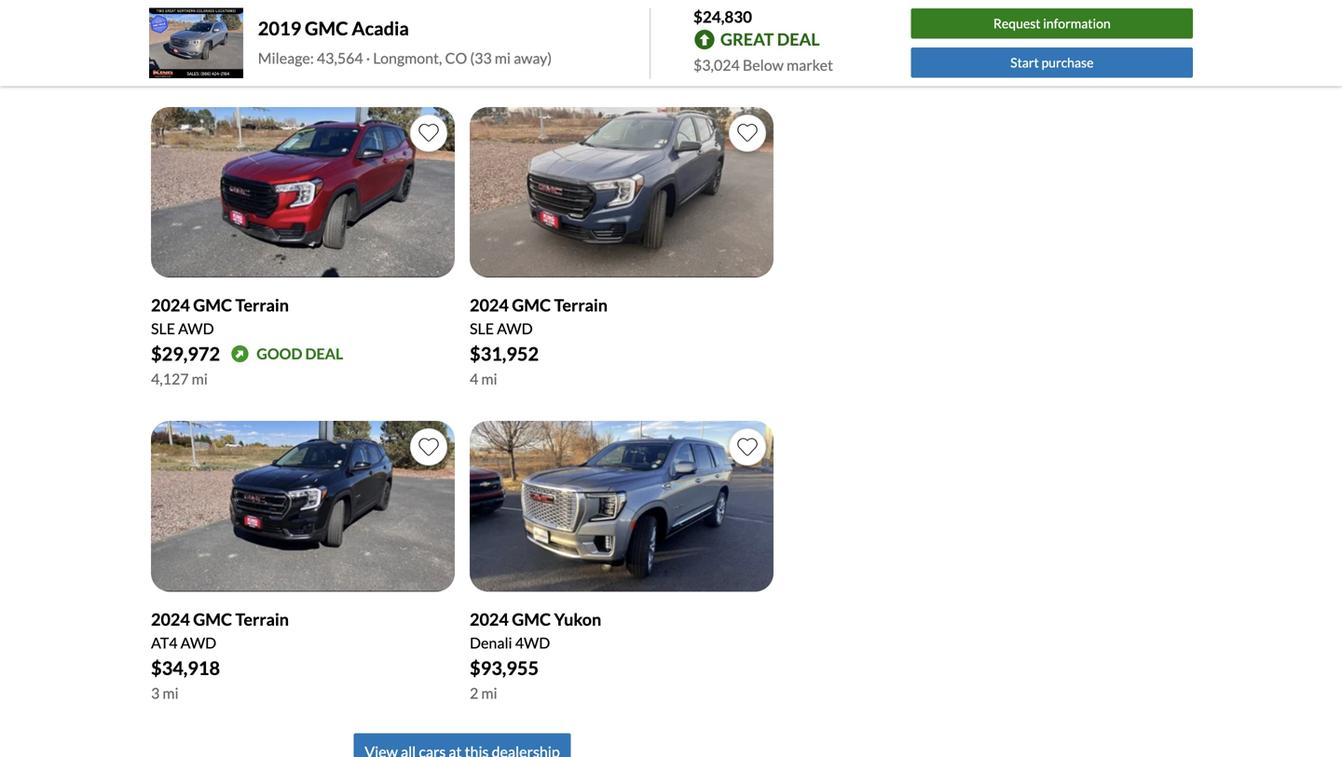Task type: describe. For each thing, give the bounding box(es) containing it.
$31,952
[[470, 343, 539, 366]]

4wd
[[515, 634, 550, 653]]

start purchase
[[1011, 54, 1094, 70]]

start purchase button
[[911, 48, 1193, 78]]

good deal image
[[231, 345, 249, 363]]

mi down $29,972
[[192, 370, 208, 388]]

2024 for $34,918
[[151, 610, 190, 630]]

$29,972
[[151, 343, 220, 366]]

terrain for $93,955
[[554, 295, 608, 316]]

4,127 mi
[[151, 370, 208, 388]]

sle for $93,955
[[470, 320, 494, 338]]

market
[[787, 56, 833, 74]]

3
[[151, 685, 160, 703]]

$3,024 below market
[[694, 56, 833, 74]]

great deal
[[721, 29, 820, 50]]

(33
[[470, 49, 492, 67]]

start
[[1011, 54, 1039, 70]]

good deal
[[257, 345, 343, 363]]

sle for $34,918
[[151, 320, 175, 338]]

2024 gmc terrain image for $34,918
[[151, 422, 455, 592]]

·
[[366, 49, 370, 67]]

scroll left image
[[701, 57, 709, 74]]

good
[[257, 345, 302, 363]]

awd inside 2024 gmc terrain at4 awd $34,918 3 mi
[[181, 634, 216, 653]]

request information button
[[911, 9, 1193, 39]]

$24,830
[[694, 7, 752, 26]]

gmc for ·
[[305, 17, 348, 39]]

4
[[470, 370, 479, 388]]

gmc inside '2024 gmc terrain sle awd'
[[193, 295, 232, 316]]

denali
[[470, 634, 512, 653]]

co
[[445, 49, 467, 67]]

away)
[[514, 49, 552, 67]]

2024 for $93,955
[[470, 610, 509, 630]]

gmc for $34,918
[[193, 610, 232, 630]]

2
[[470, 685, 479, 703]]

this
[[339, 52, 373, 76]]

terrain for $34,918
[[235, 295, 289, 316]]

2024 gmc terrain sle awd $31,952 4 mi
[[470, 295, 608, 388]]

request information
[[994, 16, 1111, 31]]



Task type: locate. For each thing, give the bounding box(es) containing it.
great
[[721, 29, 774, 50]]

mi inside 2024 gmc terrain at4 awd $34,918 3 mi
[[163, 685, 179, 703]]

below
[[743, 56, 784, 74]]

0 horizontal spatial sle
[[151, 320, 175, 338]]

2024 inside '2024 gmc terrain sle awd'
[[151, 295, 190, 316]]

awd inside 2024 gmc terrain sle awd $31,952 4 mi
[[497, 320, 533, 338]]

awd up $29,972
[[178, 320, 214, 338]]

43,564
[[317, 49, 363, 67]]

2024 gmc yukon denali 4wd $93,955 2 mi
[[470, 610, 602, 703]]

sle up $31,952
[[470, 320, 494, 338]]

mi inside 2019 gmc acadia mileage: 43,564 · longmont, co (33 mi away)
[[495, 49, 511, 67]]

mi for $93,955
[[481, 685, 497, 703]]

gmc up 43,564
[[305, 17, 348, 39]]

mileage:
[[258, 49, 314, 67]]

sle inside '2024 gmc terrain sle awd'
[[151, 320, 175, 338]]

gmc up $31,952
[[512, 295, 551, 316]]

yukon
[[554, 610, 602, 630]]

2024 up at4
[[151, 610, 190, 630]]

mi
[[495, 49, 511, 67], [192, 370, 208, 388], [481, 370, 497, 388], [163, 685, 179, 703], [481, 685, 497, 703]]

mi right the "(33"
[[495, 49, 511, 67]]

gmc inside 2019 gmc acadia mileage: 43,564 · longmont, co (33 mi away)
[[305, 17, 348, 39]]

1 horizontal spatial sle
[[470, 320, 494, 338]]

from
[[290, 52, 335, 76]]

1 sle from the left
[[151, 320, 175, 338]]

2024 for $31,952
[[470, 295, 509, 316]]

awd for $93,955
[[497, 320, 533, 338]]

terrain inside '2024 gmc terrain sle awd'
[[235, 295, 289, 316]]

mi inside 2024 gmc terrain sle awd $31,952 4 mi
[[481, 370, 497, 388]]

2024 gmc terrain image
[[151, 107, 455, 278], [470, 107, 774, 278], [151, 422, 455, 592]]

gmc inside 2024 gmc terrain sle awd $31,952 4 mi
[[512, 295, 551, 316]]

awd inside '2024 gmc terrain sle awd'
[[178, 320, 214, 338]]

awd up $34,918
[[181, 634, 216, 653]]

2019 gmc acadia image
[[149, 8, 243, 78]]

2024 gmc yukon image
[[470, 422, 774, 592]]

mi right 3
[[163, 685, 179, 703]]

2024 up $31,952
[[470, 295, 509, 316]]

2019 gmc acadia mileage: 43,564 · longmont, co (33 mi away)
[[258, 17, 552, 67]]

scroll right image
[[756, 57, 764, 74]]

gmc up $34,918
[[193, 610, 232, 630]]

$34,918
[[151, 658, 220, 680]]

awd
[[178, 320, 214, 338], [497, 320, 533, 338], [181, 634, 216, 653]]

dealer
[[377, 52, 435, 76]]

information
[[1043, 16, 1111, 31]]

recommended
[[149, 52, 287, 76]]

at4
[[151, 634, 178, 653]]

mi right 4
[[481, 370, 497, 388]]

gmc inside 2024 gmc yukon denali 4wd $93,955 2 mi
[[512, 610, 551, 630]]

mi right 2
[[481, 685, 497, 703]]

gmc
[[305, 17, 348, 39], [193, 295, 232, 316], [512, 295, 551, 316], [193, 610, 232, 630], [512, 610, 551, 630]]

gmc up 4wd
[[512, 610, 551, 630]]

2024 up $29,972
[[151, 295, 190, 316]]

2024 inside 2024 gmc yukon denali 4wd $93,955 2 mi
[[470, 610, 509, 630]]

gmc up $29,972
[[193, 295, 232, 316]]

gmc for $93,955
[[512, 610, 551, 630]]

mi for $34,918
[[163, 685, 179, 703]]

mi inside 2024 gmc yukon denali 4wd $93,955 2 mi
[[481, 685, 497, 703]]

terrain inside 2024 gmc terrain at4 awd $34,918 3 mi
[[235, 610, 289, 630]]

2024 up denali
[[470, 610, 509, 630]]

2024
[[151, 295, 190, 316], [470, 295, 509, 316], [151, 610, 190, 630], [470, 610, 509, 630]]

4,127
[[151, 370, 189, 388]]

gmc for $31,952
[[512, 295, 551, 316]]

purchase
[[1042, 54, 1094, 70]]

$93,955
[[470, 658, 539, 680]]

sle up $29,972
[[151, 320, 175, 338]]

longmont,
[[373, 49, 442, 67]]

acadia
[[352, 17, 409, 39]]

$3,024
[[694, 56, 740, 74]]

2024 gmc terrain sle awd
[[151, 295, 289, 338]]

mi for $31,952
[[481, 370, 497, 388]]

request
[[994, 16, 1041, 31]]

2019
[[258, 17, 301, 39]]

2 sle from the left
[[470, 320, 494, 338]]

deal
[[777, 29, 820, 50]]

terrain
[[235, 295, 289, 316], [554, 295, 608, 316], [235, 610, 289, 630]]

sle inside 2024 gmc terrain sle awd $31,952 4 mi
[[470, 320, 494, 338]]

2024 gmc terrain at4 awd $34,918 3 mi
[[151, 610, 289, 703]]

recommended from this dealer
[[149, 52, 435, 76]]

2024 inside 2024 gmc terrain sle awd $31,952 4 mi
[[470, 295, 509, 316]]

gmc inside 2024 gmc terrain at4 awd $34,918 3 mi
[[193, 610, 232, 630]]

2024 inside 2024 gmc terrain at4 awd $34,918 3 mi
[[151, 610, 190, 630]]

awd up $31,952
[[497, 320, 533, 338]]

sle
[[151, 320, 175, 338], [470, 320, 494, 338]]

terrain inside 2024 gmc terrain sle awd $31,952 4 mi
[[554, 295, 608, 316]]

awd for $34,918
[[178, 320, 214, 338]]

2024 gmc terrain image for $31,952
[[470, 107, 774, 278]]

deal
[[305, 345, 343, 363]]



Task type: vqa. For each thing, say whether or not it's contained in the screenshot.
215
no



